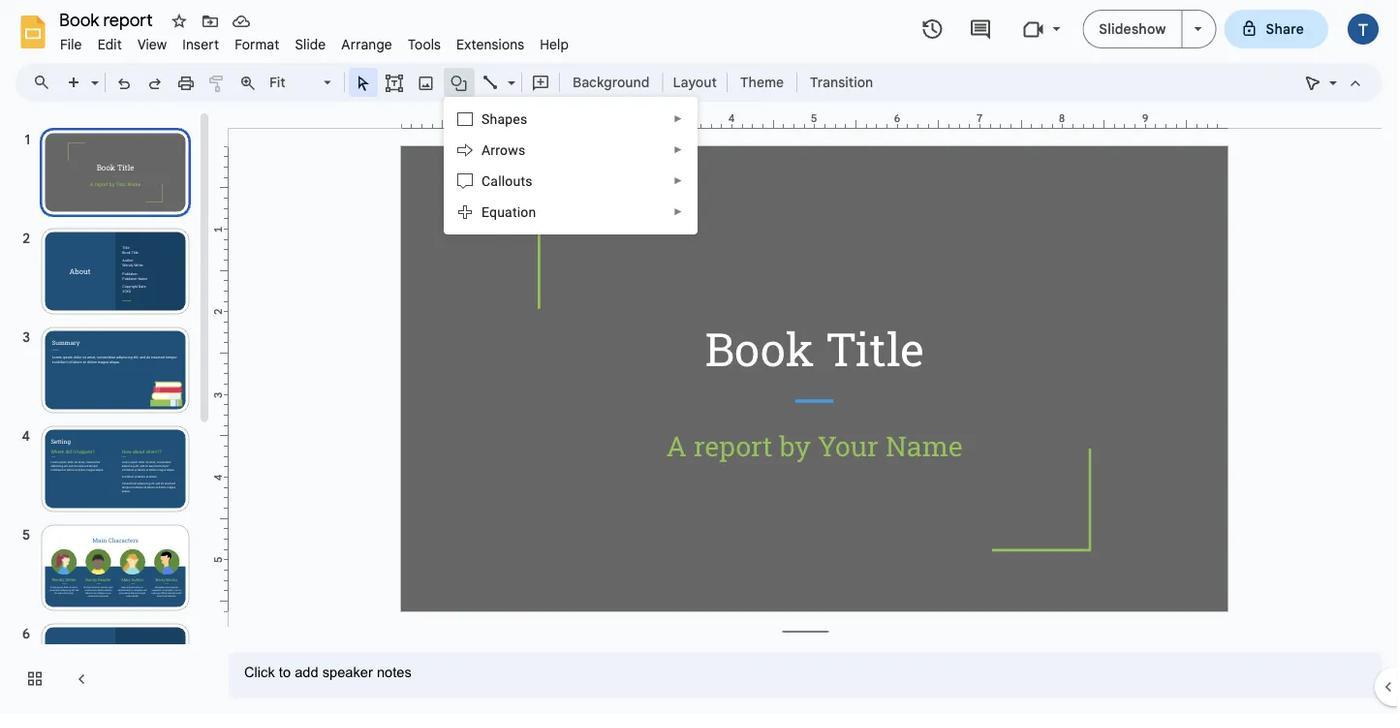 Task type: describe. For each thing, give the bounding box(es) containing it.
layout
[[673, 74, 717, 91]]

Star checkbox
[[166, 8, 193, 35]]

a rrows
[[482, 142, 526, 158]]

allouts
[[491, 173, 533, 189]]

view menu item
[[130, 33, 175, 56]]

c
[[482, 173, 491, 189]]

live pointer settings image
[[1325, 70, 1338, 77]]

c allouts
[[482, 173, 533, 189]]

insert menu item
[[175, 33, 227, 56]]

theme button
[[732, 68, 793, 97]]

Rename text field
[[52, 8, 164, 31]]

Zoom field
[[264, 69, 340, 97]]

► for hapes
[[674, 113, 683, 125]]

slideshow
[[1100, 20, 1167, 37]]

mode and view toolbar
[[1298, 63, 1372, 102]]

e quation
[[482, 204, 536, 220]]

menu bar inside menu bar banner
[[52, 25, 577, 57]]

slide
[[295, 36, 326, 53]]

edit menu item
[[90, 33, 130, 56]]

slideshow button
[[1083, 10, 1183, 48]]

layout button
[[667, 68, 723, 97]]

tools
[[408, 36, 441, 53]]

theme
[[741, 74, 784, 91]]

► for allouts
[[674, 175, 683, 187]]

a
[[482, 142, 491, 158]]

insert
[[183, 36, 219, 53]]

arrange
[[342, 36, 393, 53]]

s
[[482, 111, 490, 127]]

format
[[235, 36, 280, 53]]

s hapes
[[482, 111, 528, 127]]

Menus field
[[24, 69, 67, 96]]

► for rrows
[[674, 144, 683, 156]]

share button
[[1225, 10, 1329, 48]]



Task type: vqa. For each thing, say whether or not it's contained in the screenshot.


Task type: locate. For each thing, give the bounding box(es) containing it.
help menu item
[[532, 33, 577, 56]]

share
[[1267, 20, 1305, 37]]

extensions menu item
[[449, 33, 532, 56]]

view
[[138, 36, 167, 53]]

menu bar
[[52, 25, 577, 57]]

Zoom text field
[[267, 69, 321, 96]]

e
[[482, 204, 490, 220]]

menu containing s
[[444, 97, 698, 235]]

1 ► from the top
[[674, 113, 683, 125]]

arrange menu item
[[334, 33, 400, 56]]

navigation
[[0, 110, 213, 714]]

edit
[[98, 36, 122, 53]]

file
[[60, 36, 82, 53]]

arrows a element
[[482, 142, 532, 158]]

rrows
[[491, 142, 526, 158]]

extensions
[[457, 36, 525, 53]]

menu bar banner
[[0, 0, 1399, 714]]

insert image image
[[415, 69, 438, 96]]

tools menu item
[[400, 33, 449, 56]]

file menu item
[[52, 33, 90, 56]]

►
[[674, 113, 683, 125], [674, 144, 683, 156], [674, 175, 683, 187], [674, 206, 683, 218]]

application containing slideshow
[[0, 0, 1399, 714]]

main toolbar
[[57, 68, 883, 97]]

shapes s element
[[482, 111, 534, 127]]

4 ► from the top
[[674, 206, 683, 218]]

navigation inside application
[[0, 110, 213, 714]]

background
[[573, 74, 650, 91]]

hapes
[[490, 111, 528, 127]]

background button
[[564, 68, 659, 97]]

application
[[0, 0, 1399, 714]]

presentation options image
[[1195, 27, 1203, 31]]

slide menu item
[[287, 33, 334, 56]]

select line image
[[503, 70, 516, 77]]

► for quation
[[674, 206, 683, 218]]

menu inside application
[[444, 97, 698, 235]]

menu
[[444, 97, 698, 235]]

menu bar containing file
[[52, 25, 577, 57]]

new slide with layout image
[[86, 70, 99, 77]]

format menu item
[[227, 33, 287, 56]]

2 ► from the top
[[674, 144, 683, 156]]

callouts c element
[[482, 173, 539, 189]]

help
[[540, 36, 569, 53]]

transition
[[811, 74, 874, 91]]

transition button
[[802, 68, 882, 97]]

3 ► from the top
[[674, 175, 683, 187]]

quation
[[490, 204, 536, 220]]

equation e element
[[482, 204, 542, 220]]



